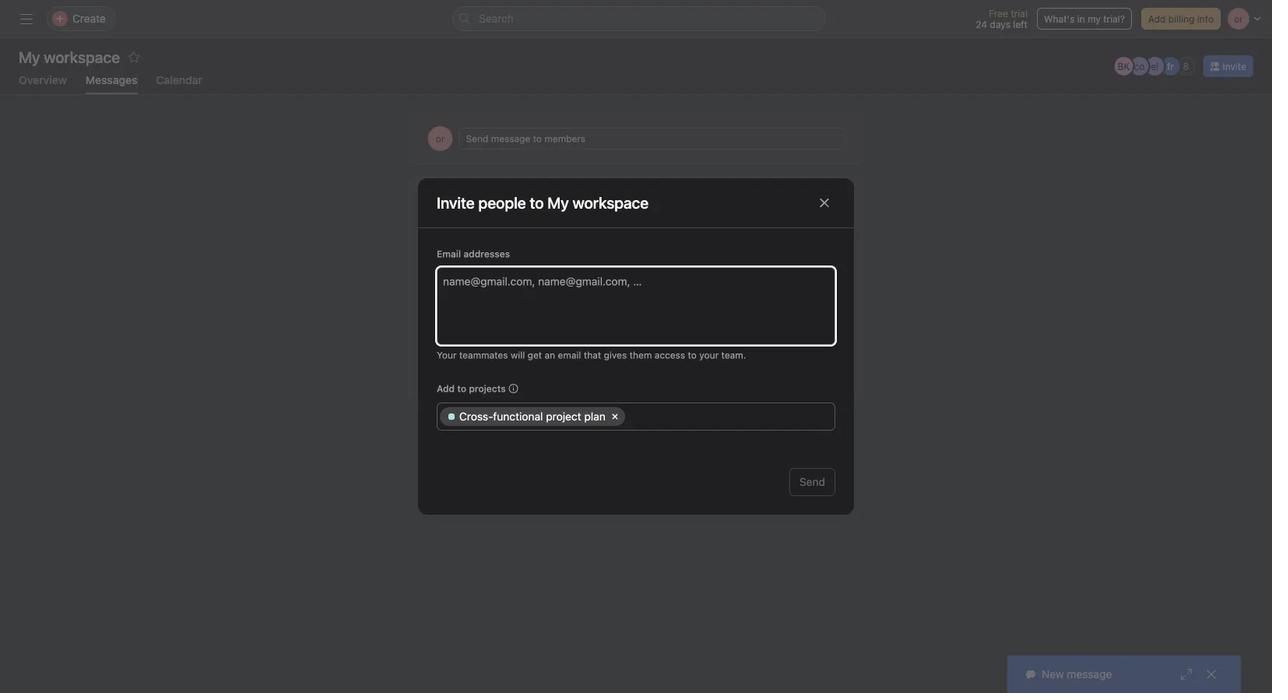 Task type: vqa. For each thing, say whether or not it's contained in the screenshot.
people
yes



Task type: locate. For each thing, give the bounding box(es) containing it.
email
[[558, 350, 581, 361], [504, 360, 530, 373]]

1 vertical spatial add
[[437, 383, 455, 394]]

1 horizontal spatial my workspace
[[548, 194, 649, 212]]

projects
[[469, 383, 506, 394]]

2 vertical spatial send
[[800, 476, 826, 488]]

1 vertical spatial message
[[531, 326, 576, 339]]

what's
[[1045, 13, 1075, 24]]

search list box
[[453, 6, 826, 31]]

0 vertical spatial my workspace
[[19, 48, 120, 66]]

my workspace up overview
[[19, 48, 120, 66]]

send inside invite people to my workspace dialog
[[800, 476, 826, 488]]

send
[[466, 133, 489, 144], [493, 326, 519, 339], [800, 476, 826, 488]]

24
[[976, 19, 988, 30]]

team+1205752546763784@mail.asana.com
[[546, 360, 769, 373]]

email right an
[[558, 350, 581, 361]]

send message to members button
[[459, 128, 845, 150]]

invite for invite
[[1223, 61, 1247, 72]]

projects.
[[632, 326, 676, 339]]

my workspace
[[19, 48, 120, 66], [548, 194, 649, 212]]

access
[[655, 350, 686, 361]]

send message to members
[[466, 133, 586, 144]]

team.
[[722, 350, 746, 361]]

send for message
[[466, 133, 489, 144]]

calendar button
[[156, 74, 202, 94]]

kick
[[592, 326, 612, 339]]

email
[[437, 248, 461, 259]]

1 vertical spatial send
[[493, 326, 519, 339]]

your inside invite people to my workspace dialog
[[700, 350, 719, 361]]

invite left people
[[437, 194, 475, 212]]

more information image
[[509, 384, 519, 393]]

close this dialog image
[[819, 197, 831, 209]]

email inside invite people to my workspace dialog
[[558, 350, 581, 361]]

0 horizontal spatial email
[[504, 360, 530, 373]]

message inside send a message to kick off projects. or discuss tasks. or brainstorm ideas. you can also send messages from your email to
[[531, 326, 576, 339]]

0 horizontal spatial your
[[584, 291, 615, 310]]

0 vertical spatial invite
[[1223, 61, 1247, 72]]

add to starred image
[[128, 51, 140, 63]]

that
[[584, 350, 602, 361]]

free
[[989, 8, 1009, 19]]

1 horizontal spatial email
[[558, 350, 581, 361]]

your
[[584, 291, 615, 310], [757, 343, 779, 356], [700, 350, 719, 361]]

send inside send a message to kick off projects. or discuss tasks. or brainstorm ideas. you can also send messages from your email to
[[493, 326, 519, 339]]

trial?
[[1104, 13, 1126, 24]]

0 horizontal spatial invite
[[437, 194, 475, 212]]

1 horizontal spatial add
[[1149, 13, 1166, 24]]

my workspace down members
[[548, 194, 649, 212]]

to left members
[[533, 133, 542, 144]]

send a message to kick off projects. or discuss tasks. or brainstorm ideas. you can also send messages from your email to
[[493, 326, 780, 373]]

1 horizontal spatial or
[[767, 326, 780, 339]]

message left members
[[491, 133, 531, 144]]

email down brainstorm
[[504, 360, 530, 373]]

a
[[522, 326, 528, 339]]

invite right 8
[[1223, 61, 1247, 72]]

add inside invite people to my workspace dialog
[[437, 383, 455, 394]]

or right "tasks."
[[767, 326, 780, 339]]

to left an
[[533, 360, 543, 373]]

from
[[731, 343, 754, 356]]

0 horizontal spatial send
[[466, 133, 489, 144]]

0 vertical spatial send
[[466, 133, 489, 144]]

0 vertical spatial add
[[1149, 13, 1166, 24]]

0 horizontal spatial add
[[437, 383, 455, 394]]

to inside button
[[533, 133, 542, 144]]

invite
[[1223, 61, 1247, 72], [437, 194, 475, 212]]

also
[[626, 343, 647, 356]]

your up kick
[[584, 291, 615, 310]]

add to projects
[[437, 383, 506, 394]]

0 horizontal spatial my workspace
[[19, 48, 120, 66]]

or up messages on the right
[[679, 326, 691, 339]]

2 horizontal spatial your
[[757, 343, 779, 356]]

will
[[511, 350, 525, 361]]

your down the discuss at the right top
[[700, 350, 719, 361]]

add left billing
[[1149, 13, 1166, 24]]

in
[[1078, 13, 1086, 24]]

invite people to my workspace dialog
[[418, 178, 855, 515]]

project
[[546, 410, 582, 423]]

1 vertical spatial my workspace
[[548, 194, 649, 212]]

messages
[[677, 343, 728, 356]]

or
[[679, 326, 691, 339], [767, 326, 780, 339]]

expand new message image
[[1181, 668, 1193, 681]]

send
[[650, 343, 674, 356]]

2 horizontal spatial send
[[800, 476, 826, 488]]

add down your
[[437, 383, 455, 394]]

email addresses
[[437, 248, 510, 259]]

1 vertical spatial invite
[[437, 194, 475, 212]]

to left the projects
[[457, 383, 467, 394]]

1 horizontal spatial send
[[493, 326, 519, 339]]

my workspace inside dialog
[[548, 194, 649, 212]]

add inside button
[[1149, 13, 1166, 24]]

message
[[491, 133, 531, 144], [531, 326, 576, 339]]

invite button
[[1204, 55, 1254, 77]]

connect
[[521, 291, 580, 310]]

an
[[545, 350, 556, 361]]

1 horizontal spatial your
[[700, 350, 719, 361]]

1 horizontal spatial invite
[[1223, 61, 1247, 72]]

cross-functional project plan cell
[[440, 407, 625, 426]]

invite inside button
[[1223, 61, 1247, 72]]

search
[[479, 12, 514, 25]]

add
[[1149, 13, 1166, 24], [437, 383, 455, 394]]

your down "tasks."
[[757, 343, 779, 356]]

to
[[533, 133, 542, 144], [530, 194, 544, 212], [665, 291, 679, 310], [579, 326, 589, 339], [688, 350, 697, 361], [533, 360, 543, 373], [457, 383, 467, 394]]

overview
[[19, 74, 67, 86]]

my
[[1088, 13, 1101, 24]]

invite inside dialog
[[437, 194, 475, 212]]

team+1205752546763784@mail.asana.com link
[[546, 360, 769, 373]]

to left kick
[[579, 326, 589, 339]]

addresses
[[464, 248, 510, 259]]

0 vertical spatial message
[[491, 133, 531, 144]]

teammates
[[459, 350, 508, 361]]

info
[[1198, 13, 1214, 24]]

free trial 24 days left
[[976, 8, 1028, 30]]

0 horizontal spatial or
[[679, 326, 691, 339]]

message up ideas.
[[531, 326, 576, 339]]

discuss
[[694, 326, 732, 339]]

what's in my trial?
[[1045, 13, 1126, 24]]

tasks.
[[735, 326, 765, 339]]



Task type: describe. For each thing, give the bounding box(es) containing it.
new message
[[1042, 668, 1113, 681]]

can
[[605, 343, 623, 356]]

what's in my trial? button
[[1038, 8, 1133, 30]]

your
[[437, 350, 457, 361]]

get
[[528, 350, 542, 361]]

cross-functional project plan
[[460, 410, 606, 423]]

your teammates will get an email that gives them access to your team.
[[437, 350, 746, 361]]

add billing info button
[[1142, 8, 1221, 30]]

invite people to my workspace
[[437, 194, 649, 212]]

name@gmail.com, name@gmail.com, … text field
[[443, 272, 654, 291]]

to right words
[[665, 291, 679, 310]]

off
[[615, 326, 629, 339]]

2 or from the left
[[767, 326, 780, 339]]

Add to projects text field
[[631, 407, 643, 426]]

people
[[479, 194, 526, 212]]

billing
[[1169, 13, 1195, 24]]

gives
[[604, 350, 627, 361]]

email inside send a message to kick off projects. or discuss tasks. or brainstorm ideas. you can also send messages from your email to
[[504, 360, 530, 373]]

send button
[[790, 468, 836, 496]]

co
[[1135, 61, 1145, 72]]

cross-functional project plan row
[[440, 407, 833, 430]]

message inside button
[[491, 133, 531, 144]]

8
[[1184, 61, 1190, 72]]

plan
[[585, 410, 606, 423]]

messages
[[86, 74, 137, 86]]

you
[[584, 343, 602, 356]]

close image
[[1206, 668, 1218, 681]]

ideas.
[[551, 343, 581, 356]]

your work
[[683, 291, 752, 310]]

overview button
[[19, 74, 67, 94]]

cross-
[[460, 410, 493, 423]]

messages button
[[86, 74, 137, 94]]

your inside send a message to kick off projects. or discuss tasks. or brainstorm ideas. you can also send messages from your email to
[[757, 343, 779, 356]]

add for add billing info
[[1149, 13, 1166, 24]]

add for add to projects
[[437, 383, 455, 394]]

to right people
[[530, 194, 544, 212]]

fr
[[1168, 61, 1175, 72]]

them
[[630, 350, 652, 361]]

connect your words to your work
[[521, 291, 752, 310]]

words
[[619, 291, 662, 310]]

bk
[[1118, 61, 1130, 72]]

brainstorm
[[493, 343, 548, 356]]

left
[[1014, 19, 1028, 30]]

el
[[1152, 61, 1159, 72]]

add billing info
[[1149, 13, 1214, 24]]

members
[[545, 133, 586, 144]]

invite for invite people to my workspace
[[437, 194, 475, 212]]

1 or from the left
[[679, 326, 691, 339]]

trial
[[1011, 8, 1028, 19]]

search button
[[453, 6, 826, 31]]

calendar
[[156, 74, 202, 86]]

send for a
[[493, 326, 519, 339]]

days
[[990, 19, 1011, 30]]

or
[[436, 133, 445, 144]]

functional
[[493, 410, 543, 423]]

to right access
[[688, 350, 697, 361]]



